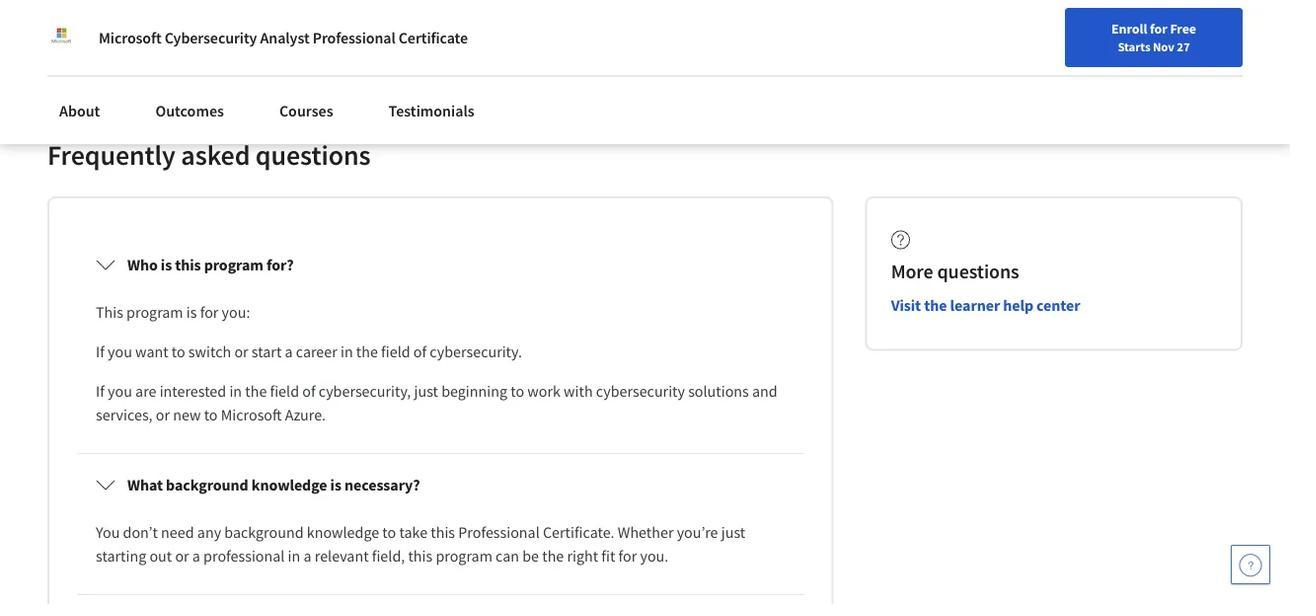 Task type: describe. For each thing, give the bounding box(es) containing it.
cybersecurity
[[596, 382, 685, 401]]

nov
[[1153, 39, 1175, 54]]

want
[[135, 342, 169, 362]]

about
[[59, 101, 100, 120]]

visit
[[891, 296, 922, 316]]

or inside you don't need any background knowledge to take this professional certificate. whether you're just starting out or a professional in a relevant field, this program can be the right fit for you.
[[175, 546, 189, 566]]

field,
[[372, 546, 405, 566]]

who is this program for?
[[127, 255, 294, 275]]

don't
[[123, 523, 158, 543]]

program inside dropdown button
[[204, 255, 264, 275]]

free
[[1171, 20, 1197, 38]]

0 vertical spatial questions
[[256, 138, 371, 173]]

interested
[[160, 382, 226, 401]]

starting
[[96, 546, 146, 566]]

in inside the if you are interested in the field of cybersecurity, just beginning to work with cybersecurity solutions and services, or new to microsoft azure.
[[229, 382, 242, 401]]

be
[[523, 546, 539, 566]]

necessary?
[[345, 475, 420, 495]]

frequently
[[47, 138, 176, 173]]

you.
[[640, 546, 669, 566]]

2 horizontal spatial in
[[341, 342, 353, 362]]

starts
[[1118, 39, 1151, 54]]

1 horizontal spatial a
[[285, 342, 293, 362]]

list containing who is this program for?
[[73, 230, 809, 604]]

help center image
[[1239, 553, 1263, 577]]

are
[[135, 382, 156, 401]]

2 horizontal spatial a
[[304, 546, 312, 566]]

more
[[891, 260, 934, 284]]

program inside you don't need any background knowledge to take this professional certificate. whether you're just starting out or a professional in a relevant field, this program can be the right fit for you.
[[436, 546, 493, 566]]

what
[[127, 475, 163, 495]]

if you are interested in the field of cybersecurity, just beginning to work with cybersecurity solutions and services, or new to microsoft azure.
[[96, 382, 781, 425]]

you don't need any background knowledge to take this professional certificate. whether you're just starting out or a professional in a relevant field, this program can be the right fit for you.
[[96, 523, 749, 566]]

new
[[173, 405, 201, 425]]

of inside the if you are interested in the field of cybersecurity, just beginning to work with cybersecurity solutions and services, or new to microsoft azure.
[[302, 382, 316, 401]]

coursera image
[[24, 16, 149, 48]]

just inside the if you are interested in the field of cybersecurity, just beginning to work with cybersecurity solutions and services, or new to microsoft azure.
[[414, 382, 438, 401]]

0 vertical spatial professional
[[313, 28, 396, 47]]

1 vertical spatial is
[[186, 303, 197, 322]]

more questions
[[891, 260, 1020, 284]]

for?
[[267, 255, 294, 275]]

0 vertical spatial or
[[234, 342, 248, 362]]

enroll for free starts nov 27
[[1112, 20, 1197, 54]]

center
[[1037, 296, 1081, 316]]

if for if you are interested in the field of cybersecurity, just beginning to work with cybersecurity solutions and services, or new to microsoft azure.
[[96, 382, 105, 401]]

1 vertical spatial this
[[431, 523, 455, 543]]

or inside the if you are interested in the field of cybersecurity, just beginning to work with cybersecurity solutions and services, or new to microsoft azure.
[[156, 405, 170, 425]]

this program is for you:
[[96, 303, 250, 322]]

services,
[[96, 405, 153, 425]]

is inside dropdown button
[[161, 255, 172, 275]]

frequently asked questions
[[47, 138, 371, 173]]

and
[[753, 382, 778, 401]]

for inside enroll for free starts nov 27
[[1151, 20, 1168, 38]]

work
[[528, 382, 561, 401]]

certificate.
[[543, 523, 615, 543]]

1 horizontal spatial questions
[[938, 260, 1020, 284]]

out
[[150, 546, 172, 566]]

beginning
[[442, 382, 508, 401]]

you:
[[222, 303, 250, 322]]

need
[[161, 523, 194, 543]]

if for if you want to switch or start a career in the field of cybersecurity.
[[96, 342, 105, 362]]

professional
[[204, 546, 285, 566]]

analyst
[[260, 28, 310, 47]]

the up cybersecurity, at the left
[[356, 342, 378, 362]]

you for are
[[108, 382, 132, 401]]

testimonials
[[389, 101, 475, 120]]

this
[[96, 303, 123, 322]]

field inside the if you are interested in the field of cybersecurity, just beginning to work with cybersecurity solutions and services, or new to microsoft azure.
[[270, 382, 299, 401]]

who is this program for? button
[[80, 237, 802, 293]]

knowledge inside dropdown button
[[252, 475, 327, 495]]



Task type: locate. For each thing, give the bounding box(es) containing it.
or right out
[[175, 546, 189, 566]]

background up professional
[[224, 523, 304, 543]]

in right the career
[[341, 342, 353, 362]]

in
[[341, 342, 353, 362], [229, 382, 242, 401], [288, 546, 301, 566]]

microsoft right microsoft image
[[99, 28, 162, 47]]

1 horizontal spatial of
[[414, 342, 427, 362]]

2 vertical spatial or
[[175, 546, 189, 566]]

fit
[[602, 546, 616, 566]]

you for want
[[108, 342, 132, 362]]

microsoft cybersecurity analyst professional certificate
[[99, 28, 468, 47]]

you
[[108, 342, 132, 362], [108, 382, 132, 401]]

0 vertical spatial is
[[161, 255, 172, 275]]

1 horizontal spatial program
[[204, 255, 264, 275]]

any
[[197, 523, 221, 543]]

professional up 'can'
[[458, 523, 540, 543]]

for
[[1151, 20, 1168, 38], [200, 303, 219, 322], [619, 546, 637, 566]]

1 vertical spatial background
[[224, 523, 304, 543]]

1 horizontal spatial or
[[175, 546, 189, 566]]

0 horizontal spatial microsoft
[[99, 28, 162, 47]]

just inside you don't need any background knowledge to take this professional certificate. whether you're just starting out or a professional in a relevant field, this program can be the right fit for you.
[[722, 523, 746, 543]]

1 vertical spatial knowledge
[[307, 523, 379, 543]]

field
[[381, 342, 410, 362], [270, 382, 299, 401]]

if
[[96, 342, 105, 362], [96, 382, 105, 401]]

1 horizontal spatial for
[[619, 546, 637, 566]]

whether
[[618, 523, 674, 543]]

1 vertical spatial in
[[229, 382, 242, 401]]

1 horizontal spatial is
[[186, 303, 197, 322]]

2 you from the top
[[108, 382, 132, 401]]

1 horizontal spatial professional
[[458, 523, 540, 543]]

relevant
[[315, 546, 369, 566]]

a left relevant
[[304, 546, 312, 566]]

microsoft left azure.
[[221, 405, 282, 425]]

professional inside you don't need any background knowledge to take this professional certificate. whether you're just starting out or a professional in a relevant field, this program can be the right fit for you.
[[458, 523, 540, 543]]

2 vertical spatial is
[[330, 475, 342, 495]]

is
[[161, 255, 172, 275], [186, 303, 197, 322], [330, 475, 342, 495]]

field up cybersecurity, at the left
[[381, 342, 410, 362]]

the right visit
[[925, 296, 948, 316]]

professional right analyst
[[313, 28, 396, 47]]

what background knowledge is necessary? button
[[80, 458, 802, 513]]

who
[[127, 255, 158, 275]]

1 if from the top
[[96, 342, 105, 362]]

just
[[414, 382, 438, 401], [722, 523, 746, 543]]

0 horizontal spatial just
[[414, 382, 438, 401]]

list
[[73, 230, 809, 604]]

certificate
[[399, 28, 468, 47]]

what background knowledge is necessary?
[[127, 475, 420, 495]]

0 vertical spatial you
[[108, 342, 132, 362]]

0 horizontal spatial in
[[229, 382, 242, 401]]

1 horizontal spatial microsoft
[[221, 405, 282, 425]]

1 vertical spatial microsoft
[[221, 405, 282, 425]]

1 vertical spatial professional
[[458, 523, 540, 543]]

questions
[[256, 138, 371, 173], [938, 260, 1020, 284]]

0 vertical spatial this
[[175, 255, 201, 275]]

in left relevant
[[288, 546, 301, 566]]

1 vertical spatial just
[[722, 523, 746, 543]]

or left new at bottom
[[156, 405, 170, 425]]

1 vertical spatial or
[[156, 405, 170, 425]]

outcomes link
[[144, 89, 236, 132]]

start
[[252, 342, 282, 362]]

program up want
[[127, 303, 183, 322]]

cybersecurity
[[165, 28, 257, 47]]

or
[[234, 342, 248, 362], [156, 405, 170, 425], [175, 546, 189, 566]]

the inside you don't need any background knowledge to take this professional certificate. whether you're just starting out or a professional in a relevant field, this program can be the right fit for you.
[[542, 546, 564, 566]]

0 horizontal spatial questions
[[256, 138, 371, 173]]

of up azure.
[[302, 382, 316, 401]]

knowledge up relevant
[[307, 523, 379, 543]]

career
[[296, 342, 338, 362]]

professional
[[313, 28, 396, 47], [458, 523, 540, 543]]

you left want
[[108, 342, 132, 362]]

azure.
[[285, 405, 326, 425]]

this
[[175, 255, 201, 275], [431, 523, 455, 543], [408, 546, 433, 566]]

this right take
[[431, 523, 455, 543]]

to
[[172, 342, 185, 362], [511, 382, 525, 401], [204, 405, 218, 425], [383, 523, 396, 543]]

solutions
[[689, 382, 749, 401]]

0 vertical spatial knowledge
[[252, 475, 327, 495]]

1 you from the top
[[108, 342, 132, 362]]

1 horizontal spatial field
[[381, 342, 410, 362]]

0 horizontal spatial is
[[161, 255, 172, 275]]

None search field
[[281, 12, 518, 52]]

is inside dropdown button
[[330, 475, 342, 495]]

1 vertical spatial if
[[96, 382, 105, 401]]

the right be
[[542, 546, 564, 566]]

knowledge inside you don't need any background knowledge to take this professional certificate. whether you're just starting out or a professional in a relevant field, this program can be the right fit for you.
[[307, 523, 379, 543]]

0 horizontal spatial program
[[127, 303, 183, 322]]

can
[[496, 546, 520, 566]]

is up switch at bottom left
[[186, 303, 197, 322]]

0 horizontal spatial of
[[302, 382, 316, 401]]

2 horizontal spatial is
[[330, 475, 342, 495]]

1 horizontal spatial in
[[288, 546, 301, 566]]

just left beginning
[[414, 382, 438, 401]]

background
[[166, 475, 249, 495], [224, 523, 304, 543]]

help
[[1004, 296, 1034, 316]]

this right who
[[175, 255, 201, 275]]

0 horizontal spatial or
[[156, 405, 170, 425]]

you're
[[677, 523, 719, 543]]

if down 'this'
[[96, 342, 105, 362]]

2 horizontal spatial or
[[234, 342, 248, 362]]

to right new at bottom
[[204, 405, 218, 425]]

the down start
[[245, 382, 267, 401]]

0 horizontal spatial a
[[192, 546, 200, 566]]

menu item
[[933, 20, 1060, 84]]

the inside the if you are interested in the field of cybersecurity, just beginning to work with cybersecurity solutions and services, or new to microsoft azure.
[[245, 382, 267, 401]]

1 vertical spatial you
[[108, 382, 132, 401]]

0 vertical spatial just
[[414, 382, 438, 401]]

visit the learner help center link
[[891, 296, 1081, 316]]

visit the learner help center
[[891, 296, 1081, 316]]

a
[[285, 342, 293, 362], [192, 546, 200, 566], [304, 546, 312, 566]]

0 vertical spatial background
[[166, 475, 249, 495]]

if up services,
[[96, 382, 105, 401]]

27
[[1177, 39, 1191, 54]]

1 vertical spatial field
[[270, 382, 299, 401]]

in inside you don't need any background knowledge to take this professional certificate. whether you're just starting out or a professional in a relevant field, this program can be the right fit for you.
[[288, 546, 301, 566]]

0 vertical spatial for
[[1151, 20, 1168, 38]]

2 vertical spatial in
[[288, 546, 301, 566]]

for left you: at the bottom left of the page
[[200, 303, 219, 322]]

if you want to switch or start a career in the field of cybersecurity.
[[96, 342, 522, 362]]

this down take
[[408, 546, 433, 566]]

to left work
[[511, 382, 525, 401]]

2 horizontal spatial program
[[436, 546, 493, 566]]

just right you're
[[722, 523, 746, 543]]

2 vertical spatial for
[[619, 546, 637, 566]]

cybersecurity.
[[430, 342, 522, 362]]

0 horizontal spatial field
[[270, 382, 299, 401]]

right
[[567, 546, 599, 566]]

background up any
[[166, 475, 249, 495]]

list item
[[77, 596, 805, 604]]

microsoft image
[[47, 24, 75, 51]]

2 if from the top
[[96, 382, 105, 401]]

2 vertical spatial this
[[408, 546, 433, 566]]

in right interested
[[229, 382, 242, 401]]

0 horizontal spatial for
[[200, 303, 219, 322]]

testimonials link
[[377, 89, 487, 132]]

you up services,
[[108, 382, 132, 401]]

or left start
[[234, 342, 248, 362]]

0 vertical spatial of
[[414, 342, 427, 362]]

with
[[564, 382, 593, 401]]

1 vertical spatial program
[[127, 303, 183, 322]]

knowledge down azure.
[[252, 475, 327, 495]]

outcomes
[[155, 101, 224, 120]]

a down any
[[192, 546, 200, 566]]

the
[[925, 296, 948, 316], [356, 342, 378, 362], [245, 382, 267, 401], [542, 546, 564, 566]]

0 vertical spatial program
[[204, 255, 264, 275]]

2 vertical spatial program
[[436, 546, 493, 566]]

microsoft inside the if you are interested in the field of cybersecurity, just beginning to work with cybersecurity solutions and services, or new to microsoft azure.
[[221, 405, 282, 425]]

questions down courses in the top left of the page
[[256, 138, 371, 173]]

switch
[[188, 342, 231, 362]]

1 vertical spatial of
[[302, 382, 316, 401]]

this inside dropdown button
[[175, 255, 201, 275]]

0 horizontal spatial professional
[[313, 28, 396, 47]]

knowledge
[[252, 475, 327, 495], [307, 523, 379, 543]]

courses
[[279, 101, 333, 120]]

to right want
[[172, 342, 185, 362]]

0 vertical spatial in
[[341, 342, 353, 362]]

if inside the if you are interested in the field of cybersecurity, just beginning to work with cybersecurity solutions and services, or new to microsoft azure.
[[96, 382, 105, 401]]

enroll
[[1112, 20, 1148, 38]]

background inside dropdown button
[[166, 475, 249, 495]]

is left necessary? at the bottom of page
[[330, 475, 342, 495]]

to up field,
[[383, 523, 396, 543]]

you
[[96, 523, 120, 543]]

questions up learner
[[938, 260, 1020, 284]]

program left for?
[[204, 255, 264, 275]]

0 vertical spatial field
[[381, 342, 410, 362]]

program
[[204, 255, 264, 275], [127, 303, 183, 322], [436, 546, 493, 566]]

you inside the if you are interested in the field of cybersecurity, just beginning to work with cybersecurity solutions and services, or new to microsoft azure.
[[108, 382, 132, 401]]

2 horizontal spatial for
[[1151, 20, 1168, 38]]

is right who
[[161, 255, 172, 275]]

program left 'can'
[[436, 546, 493, 566]]

field up azure.
[[270, 382, 299, 401]]

about link
[[47, 89, 112, 132]]

asked
[[181, 138, 250, 173]]

microsoft
[[99, 28, 162, 47], [221, 405, 282, 425]]

1 vertical spatial questions
[[938, 260, 1020, 284]]

for inside you don't need any background knowledge to take this professional certificate. whether you're just starting out or a professional in a relevant field, this program can be the right fit for you.
[[619, 546, 637, 566]]

courses link
[[268, 89, 345, 132]]

1 horizontal spatial just
[[722, 523, 746, 543]]

for right fit
[[619, 546, 637, 566]]

to inside you don't need any background knowledge to take this professional certificate. whether you're just starting out or a professional in a relevant field, this program can be the right fit for you.
[[383, 523, 396, 543]]

background inside you don't need any background knowledge to take this professional certificate. whether you're just starting out or a professional in a relevant field, this program can be the right fit for you.
[[224, 523, 304, 543]]

0 vertical spatial if
[[96, 342, 105, 362]]

of
[[414, 342, 427, 362], [302, 382, 316, 401]]

of up the if you are interested in the field of cybersecurity, just beginning to work with cybersecurity solutions and services, or new to microsoft azure.
[[414, 342, 427, 362]]

cybersecurity,
[[319, 382, 411, 401]]

for up nov
[[1151, 20, 1168, 38]]

learner
[[951, 296, 1001, 316]]

a right start
[[285, 342, 293, 362]]

1 vertical spatial for
[[200, 303, 219, 322]]

take
[[399, 523, 428, 543]]

0 vertical spatial microsoft
[[99, 28, 162, 47]]



Task type: vqa. For each thing, say whether or not it's contained in the screenshot.
Getting Started with MongoDB Atlas on Google Cloud link
no



